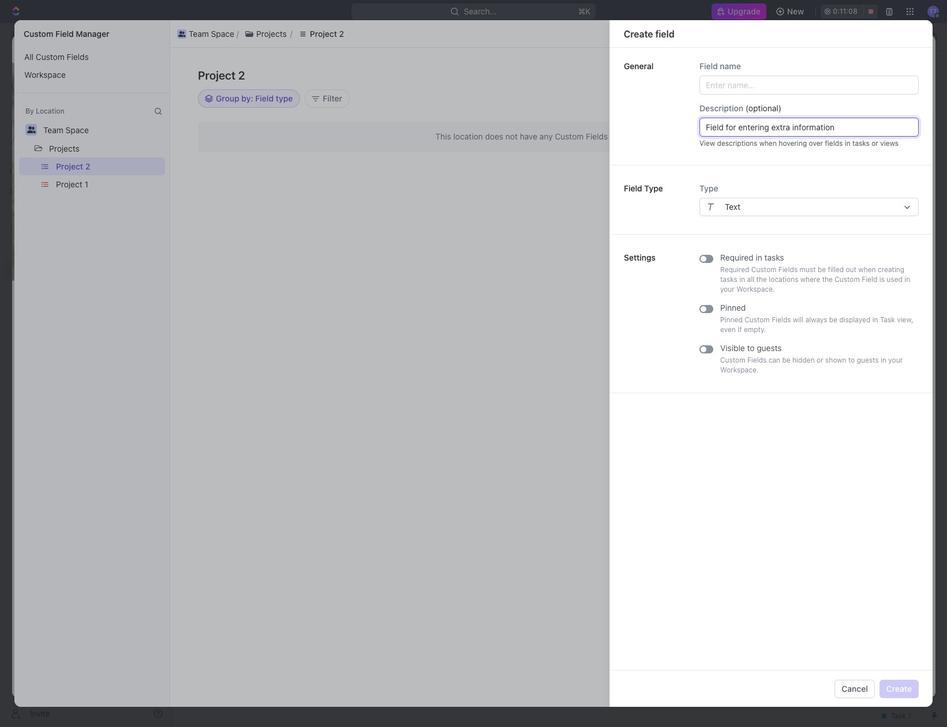 Task type: describe. For each thing, give the bounding box(es) containing it.
create new field button
[[830, 66, 906, 85]]

this
[[435, 132, 451, 141]]

cancel button
[[835, 680, 875, 699]]

spaces
[[9, 187, 34, 196]]

your inside required in tasks required custom fields must be filled out when creating tasks in all the locations where the custom field is used in your workspace.
[[720, 285, 735, 294]]

in inside pinned pinned custom fields will always be displayed in task view, even if empty.
[[872, 316, 878, 324]]

even
[[720, 326, 736, 334]]

21 mins for in progress
[[859, 193, 883, 201]]

Search tasks... text field
[[803, 131, 919, 148]]

by location
[[25, 107, 64, 115]]

1 progress from the top
[[781, 193, 810, 201]]

search...
[[464, 6, 497, 16]]

22 for changed status from
[[858, 128, 866, 137]]

search
[[764, 106, 791, 116]]

1 horizontal spatial project 2 button
[[293, 27, 350, 41]]

task inside pinned pinned custom fields will always be displayed in task view, even if empty.
[[880, 316, 895, 324]]

existing
[[770, 70, 800, 80]]

hide button
[[797, 104, 832, 120]]

2 vertical spatial complete
[[772, 285, 807, 294]]

subtasks button
[[129, 506, 178, 527]]

1 changed from the top
[[695, 128, 724, 137]]

calendar
[[294, 106, 329, 116]]

hide inside dropdown button
[[810, 106, 828, 116]]

3 from from the top
[[748, 257, 763, 266]]

/ project 2
[[169, 43, 209, 53]]

custom field manager
[[24, 29, 109, 39]]

tag
[[718, 304, 728, 312]]

assignees button
[[467, 133, 520, 147]]

filled
[[828, 266, 844, 274]]

description (optional)
[[700, 103, 781, 113]]

view
[[700, 139, 715, 148]]

add for add existing field
[[753, 70, 768, 80]]

field for add existing field
[[802, 70, 819, 80]]

used
[[887, 275, 903, 284]]

4 mins from the top
[[868, 193, 883, 201]]

workspace. inside required in tasks required custom fields must be filled out when creating tasks in all the locations where the custom field is used in your workspace.
[[737, 285, 775, 294]]

calendar link
[[292, 104, 329, 120]]

2 vertical spatial tasks
[[720, 275, 738, 284]]

create button
[[880, 680, 919, 699]]

user group image for the topmost team space button
[[178, 31, 185, 37]]

2 21 from the top
[[859, 257, 866, 266]]

clickbot
[[681, 147, 709, 155]]

0 vertical spatial team space button
[[175, 27, 237, 41]]

task
[[736, 110, 750, 118]]

21 mins for complete
[[859, 285, 883, 294]]

this
[[722, 110, 734, 118]]

2 the from the left
[[822, 275, 833, 284]]

create for field
[[624, 29, 653, 39]]

is
[[879, 275, 885, 284]]

0:11:08 button
[[821, 5, 878, 18]]

new button
[[771, 2, 811, 21]]

1
[[85, 180, 88, 189]]

docs link
[[5, 95, 167, 114]]

1 required from the top
[[720, 253, 754, 263]]

or for when
[[872, 139, 878, 148]]

fields
[[825, 139, 843, 148]]

hide inside button
[[599, 135, 614, 144]]

added watcher:
[[709, 147, 763, 155]]

view,
[[897, 316, 913, 324]]

Type text field
[[725, 199, 898, 216]]

1 22 from the top
[[858, 110, 866, 118]]

3 mins from the top
[[868, 147, 883, 155]]

1 vertical spatial to do
[[822, 285, 843, 294]]

power
[[730, 304, 750, 312]]

2 changed from the top
[[695, 193, 724, 201]]

manager
[[76, 29, 109, 39]]

projects inside list
[[256, 29, 287, 38]]

empty.
[[744, 326, 766, 334]]

1 type from the left
[[644, 184, 663, 193]]

add existing field
[[753, 70, 819, 80]]

custom inside all custom fields "button"
[[36, 52, 65, 62]]

created
[[695, 110, 720, 118]]

inbox link
[[5, 76, 167, 94]]

favorites
[[9, 167, 40, 176]]

activity inside "task sidebar content" section
[[672, 74, 712, 88]]

visible
[[720, 343, 745, 353]]

list
[[259, 106, 273, 116]]

1 horizontal spatial /
[[245, 32, 247, 42]]

3 changed status from from the top
[[693, 257, 765, 266]]

view descriptions when hovering over fields in tasks or views
[[700, 139, 899, 148]]

0 vertical spatial when
[[759, 139, 777, 148]]

1 vertical spatial user group image
[[62, 45, 70, 52]]

0 vertical spatial projects button
[[239, 27, 293, 41]]

subtasks
[[134, 511, 174, 522]]

be inside required in tasks required custom fields must be filled out when creating tasks in all the locations where the custom field is used in your workspace.
[[818, 266, 826, 274]]

in inside visible to guests custom fields can be hidden or shown to guests in your workspace.
[[881, 356, 887, 365]]

fields inside pinned pinned custom fields will always be displayed in task view, even if empty.
[[772, 316, 791, 324]]

invite
[[30, 709, 50, 719]]

all custom fields
[[24, 52, 89, 62]]

watcher:
[[733, 147, 761, 155]]

descriptions
[[717, 139, 757, 148]]

21 for complete
[[859, 285, 866, 294]]

all custom fields button
[[19, 48, 165, 66]]

eloisefrancis23@gmail.
[[763, 147, 842, 155]]

custom inside visible to guests custom fields can be hidden or shown to guests in your workspace.
[[720, 356, 745, 365]]

field type
[[624, 184, 663, 193]]

add task
[[864, 74, 899, 84]]

task sidebar navigation tab list
[[905, 70, 931, 137]]

list containing project 2
[[14, 158, 170, 193]]

Enter name... text field
[[700, 76, 919, 95]]

type button
[[700, 184, 919, 216]]

hovering
[[779, 139, 807, 148]]

nov
[[761, 44, 774, 53]]

inbox
[[28, 80, 48, 89]]

task sidebar content section
[[658, 63, 900, 699]]

any
[[540, 132, 553, 141]]

workspace. inside visible to guests custom fields can be hidden or shown to guests in your workspace.
[[720, 366, 759, 375]]

22 mins for added watcher:
[[858, 147, 883, 155]]

location
[[453, 132, 483, 141]]

0 horizontal spatial team space link
[[76, 43, 122, 53]]

1 changed status from from the top
[[693, 128, 765, 137]]

location
[[36, 107, 64, 115]]

1 the from the left
[[756, 275, 767, 284]]

user group image inside team space link
[[183, 34, 191, 40]]

this location does not have any custom fields
[[435, 132, 608, 141]]

eloisefrancis23@gmail. com
[[681, 147, 842, 164]]

6 mins from the top
[[868, 285, 883, 294]]

tree inside the sidebar navigation
[[5, 201, 167, 357]]

created on nov 17
[[723, 44, 783, 53]]

share
[[795, 43, 817, 53]]

add task button
[[857, 70, 906, 88]]

creating
[[878, 266, 905, 274]]

name
[[720, 61, 741, 71]]

3 changed from the top
[[695, 257, 724, 266]]

required in tasks required custom fields must be filled out when creating tasks in all the locations where the custom field is used in your workspace.
[[720, 253, 910, 294]]

hide button
[[594, 133, 619, 147]]

on
[[751, 44, 759, 53]]

(optional)
[[746, 103, 781, 113]]

created
[[723, 44, 749, 53]]

activity inside task sidebar navigation tab list
[[907, 91, 929, 98]]

can
[[769, 356, 780, 365]]

sidebar navigation
[[0, 23, 173, 728]]

home
[[28, 60, 50, 70]]



Task type: locate. For each thing, give the bounding box(es) containing it.
21
[[859, 193, 866, 201], [859, 257, 866, 266], [859, 285, 866, 294]]

complete up added tag power
[[690, 267, 722, 275]]

add for add task
[[864, 74, 879, 84]]

add inside button
[[753, 70, 768, 80]]

0 vertical spatial 22
[[858, 110, 866, 118]]

added for watcher:
[[711, 147, 731, 155]]

21 mins
[[859, 193, 883, 201], [859, 257, 883, 266], [859, 285, 883, 294]]

pinned pinned custom fields will always be displayed in task view, even if empty.
[[720, 303, 913, 334]]

if
[[738, 326, 742, 334]]

1 vertical spatial you
[[681, 128, 693, 137]]

0 vertical spatial do
[[801, 128, 810, 137]]

1 mins from the top
[[868, 110, 883, 118]]

0:11:08
[[833, 7, 858, 16]]

1 horizontal spatial guests
[[857, 356, 879, 365]]

task inside button
[[881, 74, 899, 84]]

22 for added watcher:
[[858, 147, 866, 155]]

3 22 from the top
[[858, 147, 866, 155]]

team space inside list
[[189, 29, 234, 38]]

21 mins down views
[[859, 193, 883, 201]]

5 mins from the top
[[868, 257, 883, 266]]

2 type from the left
[[700, 184, 718, 193]]

1 21 mins from the top
[[859, 193, 883, 201]]

1 vertical spatial project 2 button
[[51, 158, 165, 175]]

21 for in progress
[[859, 193, 866, 201]]

changed status from down added watcher:
[[693, 193, 765, 201]]

send button
[[855, 668, 888, 687]]

added left tag
[[695, 304, 716, 312]]

all
[[747, 275, 755, 284]]

to do
[[789, 128, 810, 137], [822, 285, 843, 294]]

2 22 from the top
[[858, 128, 866, 137]]

0 vertical spatial activity
[[672, 74, 712, 88]]

be for guests
[[782, 356, 791, 365]]

your inside visible to guests custom fields can be hidden or shown to guests in your workspace.
[[888, 356, 903, 365]]

2 you from the top
[[681, 128, 693, 137]]

customize button
[[834, 104, 893, 120]]

to complete up power
[[688, 257, 819, 275]]

progress
[[781, 193, 810, 201], [781, 257, 810, 266]]

0 horizontal spatial project 2 button
[[51, 158, 165, 175]]

be right the can
[[782, 356, 791, 365]]

21 up displayed
[[859, 285, 866, 294]]

2 21 mins from the top
[[859, 257, 883, 266]]

list containing all custom fields
[[14, 48, 170, 84]]

from down com
[[748, 193, 763, 201]]

team space button up / project 2
[[175, 27, 237, 41]]

0 vertical spatial workspace.
[[737, 285, 775, 294]]

the right all
[[756, 275, 767, 284]]

mins up views
[[868, 128, 883, 137]]

3 status from the top
[[726, 257, 746, 266]]

⌘k
[[578, 6, 591, 16]]

1 horizontal spatial add
[[864, 74, 879, 84]]

2 required from the top
[[720, 266, 749, 274]]

1 vertical spatial user group image
[[12, 226, 20, 233]]

views
[[880, 139, 899, 148]]

or for guests
[[817, 356, 823, 365]]

0 vertical spatial 21 mins
[[859, 193, 883, 201]]

user group image
[[183, 34, 191, 40], [62, 45, 70, 52]]

list down dashboards link
[[14, 158, 170, 193]]

custom down out
[[835, 275, 860, 284]]

description
[[700, 103, 743, 113]]

mins up is
[[868, 257, 883, 266]]

21 mins down is
[[859, 285, 883, 294]]

2 from from the top
[[748, 193, 763, 201]]

1 vertical spatial required
[[720, 266, 749, 274]]

fields up locations
[[778, 266, 798, 274]]

changed status from
[[693, 128, 765, 137], [693, 193, 765, 201], [693, 257, 765, 266], [693, 285, 765, 294]]

0 vertical spatial your
[[720, 285, 735, 294]]

in
[[845, 139, 851, 148], [774, 193, 780, 201], [756, 253, 762, 263], [774, 257, 780, 266], [739, 275, 745, 284], [905, 275, 910, 284], [872, 316, 878, 324], [881, 356, 887, 365]]

fields inside required in tasks required custom fields must be filled out when creating tasks in all the locations where the custom field is used in your workspace.
[[778, 266, 798, 274]]

0 horizontal spatial the
[[756, 275, 767, 284]]

2 mins from the top
[[868, 128, 883, 137]]

3 you from the top
[[681, 257, 693, 266]]

create field
[[624, 29, 675, 39]]

your
[[720, 285, 735, 294], [888, 356, 903, 365]]

0 vertical spatial you
[[681, 110, 693, 118]]

4 from from the top
[[748, 285, 763, 294]]

changed status from up descriptions
[[693, 128, 765, 137]]

1 vertical spatial 21
[[859, 257, 866, 266]]

create left new
[[837, 70, 862, 80]]

when
[[759, 139, 777, 148], [858, 266, 876, 274]]

0 vertical spatial be
[[818, 266, 826, 274]]

1 21 from the top
[[859, 193, 866, 201]]

list link
[[257, 104, 273, 120]]

progress up locations
[[781, 257, 810, 266]]

project 2 button
[[293, 27, 350, 41], [51, 158, 165, 175]]

0 horizontal spatial create
[[624, 29, 653, 39]]

be right always
[[829, 316, 838, 324]]

0 vertical spatial user group image
[[183, 34, 191, 40]]

custom up all
[[751, 266, 777, 274]]

in progress down 'eloisefrancis23@gmail.'
[[772, 193, 812, 201]]

1 vertical spatial do
[[834, 285, 843, 294]]

2 vertical spatial you
[[681, 257, 693, 266]]

hidden
[[792, 356, 815, 365]]

space
[[211, 29, 234, 38], [216, 32, 239, 42], [99, 43, 122, 53], [66, 125, 89, 135]]

fields up workspace button
[[67, 52, 89, 62]]

tree
[[5, 201, 167, 357]]

1 vertical spatial activity
[[907, 91, 929, 98]]

0 vertical spatial 22 mins
[[858, 110, 883, 118]]

the down filled
[[822, 275, 833, 284]]

board
[[215, 106, 238, 116]]

add existing field button
[[746, 66, 826, 85]]

project inside project 1 button
[[56, 180, 82, 189]]

do down filled
[[834, 285, 843, 294]]

1 you from the top
[[681, 110, 693, 118]]

or left views
[[872, 139, 878, 148]]

2 to complete from the top
[[688, 257, 819, 275]]

to complete down com
[[688, 193, 819, 211]]

team inside list
[[189, 29, 209, 38]]

added right clickbot
[[711, 147, 731, 155]]

displayed
[[839, 316, 871, 324]]

projects button
[[239, 27, 293, 41], [44, 139, 85, 158]]

21 mins up is
[[859, 257, 883, 266]]

22 mins
[[858, 110, 883, 118], [858, 128, 883, 137], [858, 147, 883, 155]]

1 vertical spatial projects button
[[44, 139, 85, 158]]

0 horizontal spatial your
[[720, 285, 735, 294]]

2 horizontal spatial be
[[829, 316, 838, 324]]

1 horizontal spatial type
[[700, 184, 718, 193]]

by
[[25, 107, 34, 115]]

2 horizontal spatial field
[[882, 70, 899, 80]]

user group image inside team space button
[[178, 31, 185, 37]]

create for new
[[837, 70, 862, 80]]

field for create new field
[[882, 70, 899, 80]]

custom right any
[[555, 132, 584, 141]]

0 vertical spatial user group image
[[178, 31, 185, 37]]

do up view descriptions when hovering over fields in tasks or views
[[801, 128, 810, 137]]

or inside visible to guests custom fields can be hidden or shown to guests in your workspace.
[[817, 356, 823, 365]]

1 horizontal spatial to do
[[822, 285, 843, 294]]

docs
[[28, 99, 47, 109]]

0 vertical spatial required
[[720, 253, 754, 263]]

2 horizontal spatial tasks
[[853, 139, 870, 148]]

field inside required in tasks required custom fields must be filled out when creating tasks in all the locations where the custom field is used in your workspace.
[[862, 275, 878, 284]]

3 21 mins from the top
[[859, 285, 883, 294]]

0 horizontal spatial do
[[801, 128, 810, 137]]

21 right out
[[859, 257, 866, 266]]

0 vertical spatial create
[[624, 29, 653, 39]]

0 vertical spatial progress
[[781, 193, 810, 201]]

new
[[864, 70, 880, 80]]

upgrade
[[728, 6, 761, 16]]

1 vertical spatial to complete
[[688, 257, 819, 275]]

mins up search tasks... "text box"
[[868, 110, 883, 118]]

1 horizontal spatial tasks
[[764, 253, 784, 263]]

2 horizontal spatial /
[[299, 32, 302, 42]]

0 horizontal spatial field
[[655, 29, 675, 39]]

22 up search tasks... "text box"
[[858, 110, 866, 118]]

1 vertical spatial be
[[829, 316, 838, 324]]

tasks right fields
[[853, 139, 870, 148]]

in progress up locations
[[772, 257, 812, 266]]

custom up the all
[[24, 29, 53, 39]]

search button
[[749, 104, 794, 120]]

project 1 button
[[51, 175, 165, 193]]

customize
[[849, 106, 889, 116]]

user group image up / project 2
[[183, 34, 191, 40]]

when inside required in tasks required custom fields must be filled out when creating tasks in all the locations where the custom field is used in your workspace.
[[858, 266, 876, 274]]

list down manager
[[14, 48, 170, 84]]

fields left will
[[772, 316, 791, 324]]

to do down filled
[[822, 285, 843, 294]]

to do up view descriptions when hovering over fields in tasks or views
[[789, 128, 810, 137]]

list
[[175, 27, 910, 41], [14, 48, 170, 84], [14, 158, 170, 193]]

create
[[624, 29, 653, 39], [837, 70, 862, 80], [886, 684, 912, 694]]

workspace. down all
[[737, 285, 775, 294]]

be inside visible to guests custom fields can be hidden or shown to guests in your workspace.
[[782, 356, 791, 365]]

4 changed from the top
[[695, 285, 724, 294]]

tasks
[[853, 139, 870, 148], [764, 253, 784, 263], [720, 275, 738, 284]]

0 vertical spatial or
[[872, 139, 878, 148]]

1 in progress from the top
[[772, 193, 812, 201]]

4 status from the top
[[726, 285, 746, 294]]

2 vertical spatial 22 mins
[[858, 147, 883, 155]]

21 down search tasks... "text box"
[[859, 193, 866, 201]]

22 mins right fields
[[858, 147, 883, 155]]

you right settings
[[681, 257, 693, 266]]

2 status from the top
[[726, 193, 746, 201]]

project 2 button inside list
[[51, 158, 165, 175]]

1 vertical spatial in progress
[[772, 257, 812, 266]]

cancel
[[842, 684, 868, 694]]

1 horizontal spatial user group image
[[178, 31, 185, 37]]

1 vertical spatial 21 mins
[[859, 257, 883, 266]]

you up clickbot
[[681, 128, 693, 137]]

2 vertical spatial be
[[782, 356, 791, 365]]

1 horizontal spatial activity
[[907, 91, 929, 98]]

22 left views
[[858, 147, 866, 155]]

guests right shown
[[857, 356, 879, 365]]

from down all
[[748, 285, 763, 294]]

2 horizontal spatial create
[[886, 684, 912, 694]]

custom inside pinned pinned custom fields will always be displayed in task view, even if empty.
[[745, 316, 770, 324]]

user group image down custom field manager
[[62, 45, 70, 52]]

mins down is
[[868, 285, 883, 294]]

1 vertical spatial team space button
[[38, 121, 94, 139]]

complete
[[690, 202, 722, 211], [690, 267, 722, 275], [772, 285, 807, 294]]

complete down clickbot
[[690, 202, 722, 211]]

17
[[776, 44, 783, 53]]

1 vertical spatial guests
[[857, 356, 879, 365]]

team space button
[[175, 27, 237, 41], [38, 121, 94, 139]]

1 horizontal spatial team space link
[[180, 30, 242, 44]]

team space button down "location"
[[38, 121, 94, 139]]

0 horizontal spatial /
[[169, 43, 171, 53]]

type inside dropdown button
[[700, 184, 718, 193]]

list containing team space
[[175, 27, 910, 41]]

added
[[711, 147, 731, 155], [695, 304, 716, 312]]

add
[[753, 70, 768, 80], [864, 74, 879, 84]]

1 vertical spatial task
[[880, 316, 895, 324]]

custom up workspace
[[36, 52, 65, 62]]

you left created
[[681, 110, 693, 118]]

custom
[[24, 29, 53, 39], [36, 52, 65, 62], [555, 132, 584, 141], [751, 266, 777, 274], [835, 275, 860, 284], [745, 316, 770, 324], [720, 356, 745, 365]]

have
[[520, 132, 537, 141]]

task
[[881, 74, 899, 84], [880, 316, 895, 324]]

does
[[485, 132, 503, 141]]

guests up the can
[[757, 343, 782, 353]]

fields left the can
[[747, 356, 767, 365]]

2 vertical spatial 21
[[859, 285, 866, 294]]

projects inside the projects link
[[264, 32, 294, 42]]

com
[[681, 147, 842, 164]]

0 horizontal spatial guests
[[757, 343, 782, 353]]

user group image
[[178, 31, 185, 37], [12, 226, 20, 233]]

your up tag
[[720, 285, 735, 294]]

from
[[748, 128, 763, 137], [748, 193, 763, 201], [748, 257, 763, 266], [748, 285, 763, 294]]

locations
[[769, 275, 798, 284]]

you for 21 mins
[[681, 257, 693, 266]]

workspace
[[24, 70, 66, 80]]

1 to complete from the top
[[688, 193, 819, 211]]

0 vertical spatial hide
[[810, 106, 828, 116]]

22 mins down customize
[[858, 128, 883, 137]]

0 vertical spatial to complete
[[688, 193, 819, 211]]

0 vertical spatial 21
[[859, 193, 866, 201]]

2 22 mins from the top
[[858, 128, 883, 137]]

you
[[681, 110, 693, 118], [681, 128, 693, 137], [681, 257, 693, 266]]

add inside button
[[864, 74, 879, 84]]

2 vertical spatial create
[[886, 684, 912, 694]]

1 vertical spatial or
[[817, 356, 823, 365]]

hide
[[810, 106, 828, 116], [599, 135, 614, 144]]

to complete
[[688, 193, 819, 211], [688, 257, 819, 275]]

0 horizontal spatial when
[[759, 139, 777, 148]]

3 21 from the top
[[859, 285, 866, 294]]

user group image up / project 2
[[178, 31, 185, 37]]

1 horizontal spatial project 2 link
[[304, 30, 356, 44]]

you for 22 mins
[[681, 128, 693, 137]]

always
[[806, 316, 827, 324]]

1 vertical spatial list
[[14, 48, 170, 84]]

0 horizontal spatial activity
[[672, 74, 712, 88]]

create up general on the right top of the page
[[624, 29, 653, 39]]

1 horizontal spatial field
[[802, 70, 819, 80]]

project inside "project 2" link
[[318, 32, 346, 42]]

22 down customize button
[[858, 128, 866, 137]]

1 vertical spatial pinned
[[720, 316, 743, 324]]

1 horizontal spatial do
[[834, 285, 843, 294]]

0 vertical spatial to do
[[789, 128, 810, 137]]

settings
[[624, 253, 656, 263]]

all
[[24, 52, 34, 62]]

send
[[862, 672, 881, 682]]

be left filled
[[818, 266, 826, 274]]

1 from from the top
[[748, 128, 763, 137]]

progress down 'eloisefrancis23@gmail.'
[[781, 193, 810, 201]]

2 in progress from the top
[[772, 257, 812, 266]]

where
[[800, 275, 820, 284]]

list down the ⌘k
[[175, 27, 910, 41]]

1 horizontal spatial when
[[858, 266, 876, 274]]

2 changed status from from the top
[[693, 193, 765, 201]]

1 horizontal spatial your
[[888, 356, 903, 365]]

22 mins for changed status from
[[858, 128, 883, 137]]

1 pinned from the top
[[720, 303, 746, 313]]

be for custom
[[829, 316, 838, 324]]

1 vertical spatial complete
[[690, 267, 722, 275]]

board link
[[213, 104, 238, 120]]

0 horizontal spatial type
[[644, 184, 663, 193]]

custom up empty.
[[745, 316, 770, 324]]

mins down views
[[868, 193, 883, 201]]

fields inside visible to guests custom fields can be hidden or shown to guests in your workspace.
[[747, 356, 767, 365]]

3 22 mins from the top
[[858, 147, 883, 155]]

user group image inside tree
[[12, 226, 20, 233]]

0 horizontal spatial project 2 link
[[176, 43, 209, 53]]

1 vertical spatial 22
[[858, 128, 866, 137]]

share button
[[788, 39, 824, 58]]

custom down visible
[[720, 356, 745, 365]]

create right cancel
[[886, 684, 912, 694]]

fields right any
[[586, 132, 608, 141]]

1 status from the top
[[726, 128, 746, 137]]

1 horizontal spatial team space button
[[175, 27, 237, 41]]

to
[[774, 128, 782, 137], [791, 128, 799, 137], [812, 193, 819, 201], [812, 257, 819, 266], [807, 285, 816, 294], [824, 285, 832, 294], [747, 343, 755, 353], [848, 356, 855, 365]]

2 pinned from the top
[[720, 316, 743, 324]]

4 changed status from from the top
[[693, 285, 765, 294]]

added tag power
[[693, 304, 750, 312]]

0 vertical spatial in progress
[[772, 193, 812, 201]]

workspace button
[[19, 66, 165, 84]]

0 horizontal spatial hide
[[599, 135, 614, 144]]

1 horizontal spatial user group image
[[183, 34, 191, 40]]

changed status from up tag
[[693, 285, 765, 294]]

visible to guests custom fields can be hidden or shown to guests in your workspace.
[[720, 343, 903, 375]]

0 vertical spatial project 2 button
[[293, 27, 350, 41]]

0 vertical spatial task
[[881, 74, 899, 84]]

task left view,
[[880, 316, 895, 324]]

upgrade link
[[711, 3, 766, 20]]

shown
[[825, 356, 846, 365]]

tasks left all
[[720, 275, 738, 284]]

0 vertical spatial list
[[175, 27, 910, 41]]

be inside pinned pinned custom fields will always be displayed in task view, even if empty.
[[829, 316, 838, 324]]

you created this task
[[681, 110, 750, 118]]

22
[[858, 110, 866, 118], [858, 128, 866, 137], [858, 147, 866, 155]]

1 22 mins from the top
[[858, 110, 883, 118]]

22 mins up search tasks... "text box"
[[858, 110, 883, 118]]

1 vertical spatial when
[[858, 266, 876, 274]]

task right new
[[881, 74, 899, 84]]

0 horizontal spatial to do
[[789, 128, 810, 137]]

added for tag
[[695, 304, 716, 312]]

new
[[787, 6, 804, 16]]

1 vertical spatial tasks
[[764, 253, 784, 263]]

your down view,
[[888, 356, 903, 365]]

user group image down spaces
[[12, 226, 20, 233]]

when left hovering
[[759, 139, 777, 148]]

user group image for tree in the sidebar navigation
[[12, 226, 20, 233]]

changed status from up all
[[693, 257, 765, 266]]

2 vertical spatial 21 mins
[[859, 285, 883, 294]]

space inside list
[[211, 29, 234, 38]]

team space link
[[180, 30, 242, 44], [76, 43, 122, 53]]

when right out
[[858, 266, 876, 274]]

Edit task name text field
[[84, 339, 580, 361]]

from up all
[[748, 257, 763, 266]]

0 horizontal spatial team space button
[[38, 121, 94, 139]]

or left shown
[[817, 356, 823, 365]]

0 horizontal spatial tasks
[[720, 275, 738, 284]]

will
[[793, 316, 804, 324]]

0 horizontal spatial add
[[753, 70, 768, 80]]

0 vertical spatial complete
[[690, 202, 722, 211]]

1 vertical spatial workspace.
[[720, 366, 759, 375]]

create new field
[[837, 70, 899, 80]]

or
[[872, 139, 878, 148], [817, 356, 823, 365]]

workspace. down visible
[[720, 366, 759, 375]]

tasks up locations
[[764, 253, 784, 263]]

fields inside "button"
[[67, 52, 89, 62]]

2 progress from the top
[[781, 257, 810, 266]]

complete down locations
[[772, 285, 807, 294]]

home link
[[5, 56, 167, 74]]

from up watcher:
[[748, 128, 763, 137]]

1 horizontal spatial the
[[822, 275, 833, 284]]

dashboards link
[[5, 115, 167, 133]]

1 horizontal spatial projects button
[[239, 27, 293, 41]]

None text field
[[700, 118, 919, 137]]

mins down customize
[[868, 147, 883, 155]]

1 horizontal spatial create
[[837, 70, 862, 80]]

1 horizontal spatial hide
[[810, 106, 828, 116]]

0 vertical spatial guests
[[757, 343, 782, 353]]



Task type: vqa. For each thing, say whether or not it's contained in the screenshot.
the View for View all Spaces
no



